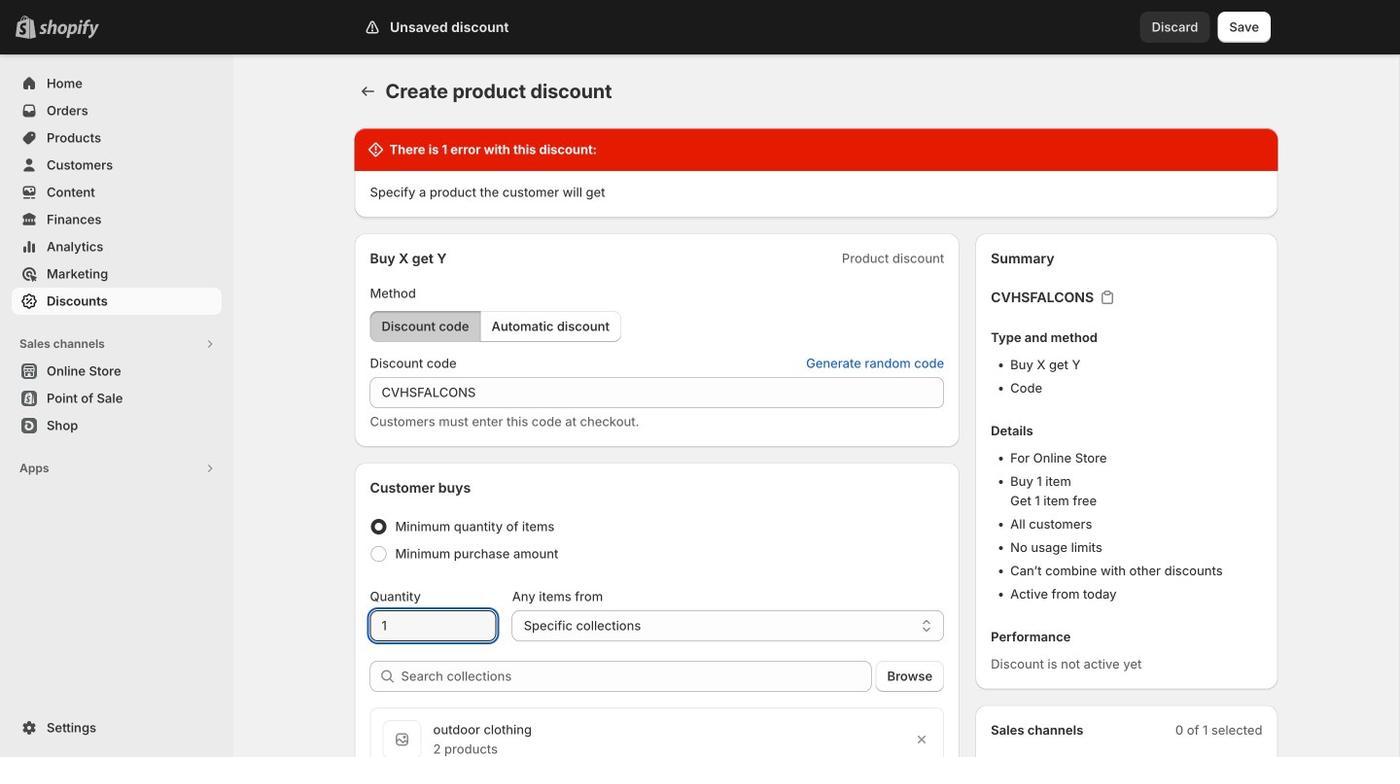 Task type: describe. For each thing, give the bounding box(es) containing it.
shopify image
[[39, 19, 99, 39]]



Task type: vqa. For each thing, say whether or not it's contained in the screenshot.
Shopify Image
yes



Task type: locate. For each thing, give the bounding box(es) containing it.
Search collections text field
[[401, 661, 872, 692]]

None text field
[[370, 377, 944, 408], [370, 611, 497, 642], [370, 377, 944, 408], [370, 611, 497, 642]]



